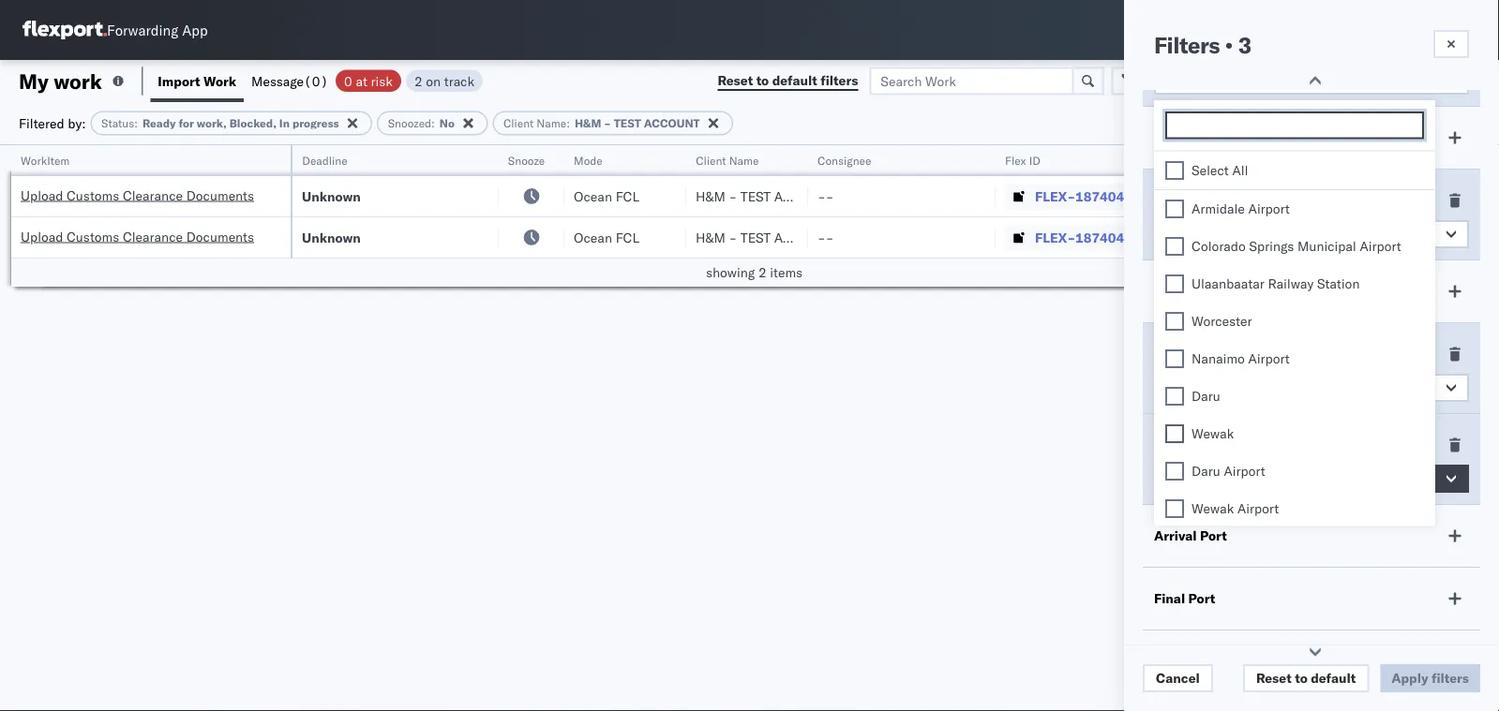 Task type: describe. For each thing, give the bounding box(es) containing it.
airport for nanaimo airport
[[1248, 350, 1290, 367]]

account inside button
[[1256, 380, 1321, 396]]

cancel button
[[1143, 665, 1213, 693]]

airport right municipal
[[1360, 238, 1401, 254]]

worcester
[[1192, 313, 1252, 329]]

client name : h&m - test account
[[503, 116, 700, 130]]

select all
[[1192, 162, 1248, 178]]

file exception
[[1180, 73, 1267, 89]]

actions
[[1443, 153, 1482, 167]]

unknown for flex-1874045
[[302, 229, 361, 246]]

account down consignee
[[774, 188, 837, 204]]

deadline
[[302, 153, 347, 167]]

upload customs clearance documents for upload customs clearance documents link corresponding to 2nd 'upload customs clearance documents' button from the bottom
[[21, 187, 254, 203]]

client inside button
[[696, 153, 726, 167]]

wewak for wewak airport
[[1192, 500, 1234, 517]]

list box containing select all
[[1154, 151, 1435, 712]]

0 horizontal spatial client
[[503, 116, 534, 130]]

upload customs clearance documents link for first 'upload customs clearance documents' button from the bottom of the page
[[21, 227, 254, 246]]

mode button
[[564, 149, 668, 168]]

to for reset to default
[[1295, 670, 1308, 687]]

ocean fcl for flex-1874045
[[574, 229, 639, 246]]

1874045
[[1075, 229, 1132, 246]]

no inside "button"
[[1175, 226, 1192, 242]]

resize handle column header for workitem
[[268, 145, 291, 288]]

reset to default filters button
[[706, 67, 869, 95]]

1 horizontal spatial 2
[[759, 264, 767, 281]]

id
[[1029, 153, 1040, 167]]

1 vertical spatial client name
[[1154, 346, 1232, 362]]

final
[[1154, 591, 1185, 607]]

deadline button
[[293, 149, 480, 168]]

filters • 3
[[1154, 31, 1252, 59]]

os
[[1446, 23, 1464, 37]]

forwarding app link
[[23, 21, 208, 39]]

forwarding
[[107, 21, 178, 39]]

upload for 2nd 'upload customs clearance documents' button from the bottom
[[21, 187, 63, 203]]

filtered
[[19, 115, 64, 131]]

railway
[[1268, 275, 1314, 292]]

arrival
[[1154, 528, 1197, 544]]

batch
[[1395, 73, 1432, 89]]

container
[[1155, 146, 1205, 160]]

(0)
[[304, 73, 328, 89]]

os button
[[1434, 8, 1477, 52]]

reset to default
[[1256, 670, 1356, 687]]

armidale airport
[[1192, 200, 1290, 217]]

- inside button
[[1209, 380, 1217, 396]]

-- for flex-1874045
[[818, 229, 834, 246]]

resize handle column header for mbl/mawb numbers
[[1480, 145, 1499, 288]]

port for final port
[[1188, 591, 1215, 607]]

2 horizontal spatial name
[[1195, 346, 1232, 362]]

import work
[[158, 73, 236, 89]]

account up mode button
[[644, 116, 700, 130]]

daru for daru airport
[[1192, 463, 1220, 479]]

unknown for flex-1874043
[[302, 188, 361, 204]]

at
[[356, 73, 367, 89]]

numbers for container numbers
[[1155, 161, 1202, 175]]

client name button
[[686, 149, 789, 168]]

station
[[1317, 275, 1360, 292]]

items
[[770, 264, 803, 281]]

h&m - test account for flex-1874045
[[696, 229, 837, 246]]

flex-1874045
[[1035, 229, 1132, 246]]

status : ready for work, blocked, in progress
[[101, 116, 339, 130]]

•
[[1225, 31, 1233, 59]]

0 at risk
[[344, 73, 393, 89]]

1 horizontal spatial mode
[[1154, 283, 1189, 300]]

mbl/mawb
[[1277, 153, 1342, 167]]

documents for 2nd 'upload customs clearance documents' button from the bottom
[[186, 187, 254, 203]]

nanaimo airport
[[1192, 350, 1290, 367]]

1874043
[[1075, 188, 1132, 204]]

reset for reset to default filters
[[718, 72, 753, 89]]

select
[[1192, 162, 1229, 178]]

port for arrival port
[[1200, 528, 1227, 544]]

reset for reset to default
[[1256, 670, 1292, 687]]

0 horizontal spatial no
[[440, 116, 455, 130]]

h&m up mode button
[[575, 116, 601, 130]]

work
[[204, 73, 236, 89]]

work
[[54, 68, 102, 94]]

filters
[[1154, 31, 1220, 59]]

import work button
[[150, 60, 244, 102]]

ulaanbaatar
[[1192, 275, 1265, 292]]

on
[[426, 73, 441, 89]]

flexport. image
[[23, 21, 107, 39]]

at
[[1154, 129, 1169, 146]]

container numbers
[[1155, 146, 1205, 175]]

flex- for 1874045
[[1035, 229, 1075, 246]]

resize handle column header for flex id
[[1123, 145, 1146, 288]]

daru for daru
[[1192, 388, 1220, 404]]

port for departure port
[[1222, 437, 1249, 453]]

cancel
[[1156, 670, 1200, 687]]

colorado
[[1192, 238, 1246, 254]]

armidale
[[1192, 200, 1245, 217]]

test inside h&m - test account button
[[1220, 380, 1252, 396]]

municipal
[[1298, 238, 1356, 254]]

app
[[182, 21, 208, 39]]

reset to default button
[[1243, 665, 1369, 693]]

snoozed : no
[[388, 116, 455, 130]]

by:
[[68, 115, 86, 131]]

(firms
[[1212, 653, 1261, 670]]

flex id
[[1005, 153, 1040, 167]]

h&m - test account button
[[1154, 374, 1469, 402]]

snooze
[[508, 153, 545, 167]]

consignee button
[[808, 149, 977, 168]]

track
[[444, 73, 474, 89]]

arrival port
[[1154, 528, 1227, 544]]

colorado springs municipal airport
[[1192, 238, 1401, 254]]

maeu22193560t3 for flex-1874045
[[1277, 229, 1395, 246]]

blocked,
[[229, 116, 276, 130]]

1 upload customs clearance documents button from the top
[[21, 186, 254, 207]]

mode inside button
[[574, 153, 603, 167]]

flex
[[1005, 153, 1026, 167]]

9 resize handle column header from the left
[[1465, 145, 1488, 288]]

reset to default filters
[[718, 72, 858, 89]]

filtered by:
[[19, 115, 86, 131]]

resize handle column header for mode
[[664, 145, 686, 288]]

message
[[251, 73, 304, 89]]

to for reset to default filters
[[756, 72, 769, 89]]

client name inside button
[[696, 153, 759, 167]]

showing 2 items
[[706, 264, 803, 281]]

clearance for 2nd 'upload customs clearance documents' button from the bottom
[[123, 187, 183, 203]]

filters
[[821, 72, 858, 89]]

terminal (firms code)
[[1154, 653, 1261, 683]]

for
[[179, 116, 194, 130]]

1 horizontal spatial risk
[[1172, 129, 1196, 146]]

flex id button
[[996, 149, 1127, 168]]

file
[[1180, 73, 1203, 89]]

wewak for wewak
[[1192, 425, 1234, 442]]

: for status
[[134, 116, 138, 130]]



Task type: locate. For each thing, give the bounding box(es) containing it.
0 horizontal spatial name
[[537, 116, 566, 130]]

no down armidale
[[1175, 226, 1192, 242]]

consignee
[[818, 153, 872, 167]]

: up mode button
[[566, 116, 570, 130]]

status
[[101, 116, 134, 130]]

1 vertical spatial upload customs clearance documents button
[[21, 227, 254, 248]]

0 vertical spatial daru
[[1192, 388, 1220, 404]]

import
[[158, 73, 200, 89]]

2 vertical spatial client
[[1154, 346, 1192, 362]]

2 upload customs clearance documents from the top
[[21, 228, 254, 245]]

h&m - test account down nanaimo airport
[[1175, 380, 1321, 396]]

1 vertical spatial wewak
[[1192, 500, 1234, 517]]

1 resize handle column header from the left
[[268, 145, 291, 288]]

h&m - test account
[[696, 188, 837, 204], [696, 229, 837, 246], [1175, 380, 1321, 396]]

2 vertical spatial port
[[1188, 591, 1215, 607]]

test down client name button
[[741, 188, 771, 204]]

upload customs clearance documents for upload customs clearance documents link for first 'upload customs clearance documents' button from the bottom of the page
[[21, 228, 254, 245]]

1 unknown from the top
[[302, 188, 361, 204]]

h&m
[[575, 116, 601, 130], [696, 188, 726, 204], [696, 229, 726, 246], [1175, 380, 1206, 396]]

1 vertical spatial snoozed
[[1154, 192, 1207, 209]]

upload customs clearance documents button
[[21, 186, 254, 207], [21, 227, 254, 248]]

3 resize handle column header from the left
[[542, 145, 564, 288]]

workitem
[[21, 153, 70, 167]]

1 vertical spatial maeu22193560t3
[[1277, 229, 1395, 246]]

1 : from the left
[[134, 116, 138, 130]]

final port
[[1154, 591, 1215, 607]]

no button
[[1154, 220, 1469, 248]]

airport right nanaimo
[[1248, 350, 1290, 367]]

0 horizontal spatial 2
[[414, 73, 422, 89]]

port up the daru airport
[[1222, 437, 1249, 453]]

name inside button
[[729, 153, 759, 167]]

airport for armidale airport
[[1248, 200, 1290, 217]]

0 horizontal spatial client name
[[696, 153, 759, 167]]

exception
[[1206, 73, 1267, 89]]

maeu22193560t3
[[1277, 188, 1395, 204], [1277, 229, 1395, 246]]

flex- down "flex id" "button"
[[1035, 188, 1075, 204]]

3 : from the left
[[566, 116, 570, 130]]

1 -- from the top
[[818, 188, 834, 204]]

0 vertical spatial ocean fcl
[[574, 188, 639, 204]]

numbers for mbl/mawb numbers
[[1345, 153, 1392, 167]]

1 upload customs clearance documents link from the top
[[21, 186, 254, 205]]

clearance for first 'upload customs clearance documents' button from the bottom of the page
[[123, 228, 183, 245]]

0 vertical spatial clearance
[[123, 187, 183, 203]]

1 horizontal spatial no
[[1175, 226, 1192, 242]]

0 vertical spatial upload customs clearance documents
[[21, 187, 254, 203]]

2 unknown from the top
[[302, 229, 361, 246]]

2 horizontal spatial :
[[566, 116, 570, 130]]

test up mode button
[[614, 116, 641, 130]]

0 vertical spatial risk
[[371, 73, 393, 89]]

1 horizontal spatial client
[[696, 153, 726, 167]]

1 vertical spatial reset
[[1256, 670, 1292, 687]]

: for snoozed
[[431, 116, 435, 130]]

flex-1874043
[[1035, 188, 1132, 204]]

customs for first 'upload customs clearance documents' button from the bottom of the page
[[67, 228, 119, 245]]

fcl for flex-1874045
[[616, 229, 639, 246]]

documents for first 'upload customs clearance documents' button from the bottom of the page
[[186, 228, 254, 245]]

reset
[[718, 72, 753, 89], [1256, 670, 1292, 687]]

h&m - test account down client name button
[[696, 188, 837, 204]]

4 resize handle column header from the left
[[664, 145, 686, 288]]

0 vertical spatial --
[[818, 188, 834, 204]]

snoozed for snoozed : no
[[388, 116, 431, 130]]

1 vertical spatial clearance
[[123, 228, 183, 245]]

test up the showing 2 items
[[741, 229, 771, 246]]

1 vertical spatial unknown
[[302, 229, 361, 246]]

port
[[1222, 437, 1249, 453], [1200, 528, 1227, 544], [1188, 591, 1215, 607]]

resize handle column header for container numbers
[[1245, 145, 1268, 288]]

message (0)
[[251, 73, 328, 89]]

6 resize handle column header from the left
[[973, 145, 996, 288]]

ulaanbaatar railway station
[[1192, 275, 1360, 292]]

1 clearance from the top
[[123, 187, 183, 203]]

10 resize handle column header from the left
[[1480, 145, 1499, 288]]

maeu22193560t3 down mbl/mawb numbers
[[1277, 188, 1395, 204]]

2 upload customs clearance documents link from the top
[[21, 227, 254, 246]]

1 horizontal spatial to
[[1295, 670, 1308, 687]]

test
[[614, 116, 641, 130], [741, 188, 771, 204], [741, 229, 771, 246], [1220, 380, 1252, 396]]

upload
[[21, 187, 63, 203], [21, 228, 63, 245]]

daru airport
[[1192, 463, 1265, 479]]

1 vertical spatial customs
[[67, 228, 119, 245]]

1 vertical spatial h&m - test account
[[696, 229, 837, 246]]

wewak airport
[[1192, 500, 1279, 517]]

daru down nanaimo
[[1192, 388, 1220, 404]]

0 vertical spatial mode
[[574, 153, 603, 167]]

batch action button
[[1366, 67, 1488, 95]]

0 horizontal spatial reset
[[718, 72, 753, 89]]

2 clearance from the top
[[123, 228, 183, 245]]

1 horizontal spatial :
[[431, 116, 435, 130]]

1 vertical spatial daru
[[1192, 463, 1220, 479]]

airport up wewak airport
[[1224, 463, 1265, 479]]

0 vertical spatial no
[[440, 116, 455, 130]]

numbers inside container numbers
[[1155, 161, 1202, 175]]

1 horizontal spatial snoozed
[[1154, 192, 1207, 209]]

1 ocean fcl from the top
[[574, 188, 639, 204]]

1 vertical spatial upload customs clearance documents
[[21, 228, 254, 245]]

airport
[[1248, 200, 1290, 217], [1360, 238, 1401, 254], [1248, 350, 1290, 367], [1224, 463, 1265, 479], [1237, 500, 1279, 517]]

port down wewak airport
[[1200, 528, 1227, 544]]

None checkbox
[[1165, 161, 1184, 180], [1165, 199, 1184, 218], [1165, 237, 1184, 255], [1165, 274, 1184, 293], [1165, 312, 1184, 330], [1165, 349, 1184, 368], [1165, 462, 1184, 481], [1165, 499, 1184, 518], [1165, 161, 1184, 180], [1165, 199, 1184, 218], [1165, 237, 1184, 255], [1165, 274, 1184, 293], [1165, 312, 1184, 330], [1165, 349, 1184, 368], [1165, 462, 1184, 481], [1165, 499, 1184, 518]]

account up items
[[774, 229, 837, 246]]

1 vertical spatial upload customs clearance documents link
[[21, 227, 254, 246]]

nanaimo
[[1192, 350, 1245, 367]]

h&m - test account for flex-1874043
[[696, 188, 837, 204]]

1 vertical spatial documents
[[186, 228, 254, 245]]

0 vertical spatial default
[[772, 72, 817, 89]]

fcl
[[616, 188, 639, 204], [616, 229, 639, 246]]

1 vertical spatial --
[[818, 229, 834, 246]]

2 horizontal spatial client
[[1154, 346, 1192, 362]]

1 vertical spatial port
[[1200, 528, 1227, 544]]

h&m inside button
[[1175, 380, 1206, 396]]

ocean for flex-1874045
[[574, 229, 612, 246]]

2 fcl from the top
[[616, 229, 639, 246]]

0 vertical spatial port
[[1222, 437, 1249, 453]]

1 vertical spatial name
[[729, 153, 759, 167]]

1 vertical spatial upload
[[21, 228, 63, 245]]

3
[[1238, 31, 1252, 59]]

0 horizontal spatial default
[[772, 72, 817, 89]]

name down reset to default filters button
[[729, 153, 759, 167]]

numbers right "mbl/mawb"
[[1345, 153, 1392, 167]]

reset down (firms
[[1256, 670, 1292, 687]]

snoozed up deadline button
[[388, 116, 431, 130]]

upload for first 'upload customs clearance documents' button from the bottom of the page
[[21, 228, 63, 245]]

workitem button
[[11, 149, 272, 168]]

1 vertical spatial 2
[[759, 264, 767, 281]]

1 flex- from the top
[[1035, 188, 1075, 204]]

h&m - test account up the showing 2 items
[[696, 229, 837, 246]]

0 horizontal spatial mode
[[574, 153, 603, 167]]

client name
[[696, 153, 759, 167], [1154, 346, 1232, 362]]

2 vertical spatial name
[[1195, 346, 1232, 362]]

2 on track
[[414, 73, 474, 89]]

5 resize handle column header from the left
[[786, 145, 808, 288]]

resize handle column header for consignee
[[973, 145, 996, 288]]

default inside button
[[1311, 670, 1356, 687]]

0 vertical spatial wewak
[[1192, 425, 1234, 442]]

1 vertical spatial fcl
[[616, 229, 639, 246]]

: left the ready
[[134, 116, 138, 130]]

0 vertical spatial 2
[[414, 73, 422, 89]]

my
[[19, 68, 49, 94]]

0 vertical spatial to
[[756, 72, 769, 89]]

1 horizontal spatial name
[[729, 153, 759, 167]]

0 horizontal spatial to
[[756, 72, 769, 89]]

account down nanaimo airport
[[1256, 380, 1321, 396]]

snoozed down container numbers
[[1154, 192, 1207, 209]]

1 horizontal spatial numbers
[[1345, 153, 1392, 167]]

to inside button
[[1295, 670, 1308, 687]]

0 vertical spatial h&m - test account
[[696, 188, 837, 204]]

0 vertical spatial reset
[[718, 72, 753, 89]]

ocean for flex-1874043
[[574, 188, 612, 204]]

in
[[279, 116, 290, 130]]

default for reset to default
[[1311, 670, 1356, 687]]

1 wewak from the top
[[1192, 425, 1234, 442]]

mode down client name : h&m - test account
[[574, 153, 603, 167]]

no down 2 on track
[[440, 116, 455, 130]]

1 fcl from the top
[[616, 188, 639, 204]]

1 documents from the top
[[186, 187, 254, 203]]

forwarding app
[[107, 21, 208, 39]]

1 vertical spatial default
[[1311, 670, 1356, 687]]

1 horizontal spatial default
[[1311, 670, 1356, 687]]

0 vertical spatial client name
[[696, 153, 759, 167]]

default inside button
[[772, 72, 817, 89]]

name down worcester
[[1195, 346, 1232, 362]]

1 vertical spatial mode
[[1154, 283, 1189, 300]]

1 upload customs clearance documents from the top
[[21, 187, 254, 203]]

0 horizontal spatial risk
[[371, 73, 393, 89]]

2 left items
[[759, 264, 767, 281]]

0 horizontal spatial :
[[134, 116, 138, 130]]

snoozed
[[388, 116, 431, 130], [1154, 192, 1207, 209]]

2 daru from the top
[[1192, 463, 1220, 479]]

0 vertical spatial upload customs clearance documents button
[[21, 186, 254, 207]]

code)
[[1154, 667, 1200, 683]]

unknown
[[302, 188, 361, 204], [302, 229, 361, 246]]

0 vertical spatial client
[[503, 116, 534, 130]]

airport down the daru airport
[[1237, 500, 1279, 517]]

None text field
[[1172, 118, 1422, 135]]

0 vertical spatial name
[[537, 116, 566, 130]]

Search Work text field
[[869, 67, 1074, 95]]

1 upload from the top
[[21, 187, 63, 203]]

1 daru from the top
[[1192, 388, 1220, 404]]

0 vertical spatial snoozed
[[388, 116, 431, 130]]

2 resize handle column header from the left
[[476, 145, 499, 288]]

0 vertical spatial flex-
[[1035, 188, 1075, 204]]

name up snooze
[[537, 116, 566, 130]]

default for reset to default filters
[[772, 72, 817, 89]]

showing
[[706, 264, 755, 281]]

: down the on
[[431, 116, 435, 130]]

account
[[644, 116, 700, 130], [774, 188, 837, 204], [774, 229, 837, 246], [1256, 380, 1321, 396]]

client
[[503, 116, 534, 130], [696, 153, 726, 167], [1154, 346, 1192, 362]]

wewak
[[1192, 425, 1234, 442], [1192, 500, 1234, 517]]

airport for wewak airport
[[1237, 500, 1279, 517]]

2 upload customs clearance documents button from the top
[[21, 227, 254, 248]]

reset up client name button
[[718, 72, 753, 89]]

2
[[414, 73, 422, 89], [759, 264, 767, 281]]

1 vertical spatial risk
[[1172, 129, 1196, 146]]

Search Shipments (/) text field
[[1140, 16, 1321, 44]]

0 vertical spatial upload customs clearance documents link
[[21, 186, 254, 205]]

0 vertical spatial fcl
[[616, 188, 639, 204]]

0 horizontal spatial snoozed
[[388, 116, 431, 130]]

list box
[[1154, 151, 1435, 712]]

wewak up the daru airport
[[1192, 425, 1234, 442]]

1 horizontal spatial client name
[[1154, 346, 1232, 362]]

1 ocean from the top
[[574, 188, 612, 204]]

reset inside button
[[1256, 670, 1292, 687]]

resize handle column header
[[268, 145, 291, 288], [476, 145, 499, 288], [542, 145, 564, 288], [664, 145, 686, 288], [786, 145, 808, 288], [973, 145, 996, 288], [1123, 145, 1146, 288], [1245, 145, 1268, 288], [1465, 145, 1488, 288], [1480, 145, 1499, 288]]

0 vertical spatial upload
[[21, 187, 63, 203]]

0 vertical spatial documents
[[186, 187, 254, 203]]

1 customs from the top
[[67, 187, 119, 203]]

upload customs clearance documents
[[21, 187, 254, 203], [21, 228, 254, 245]]

airport for daru airport
[[1224, 463, 1265, 479]]

0 vertical spatial ocean
[[574, 188, 612, 204]]

daru down the departure port
[[1192, 463, 1220, 479]]

1 vertical spatial no
[[1175, 226, 1192, 242]]

ready
[[142, 116, 176, 130]]

to inside button
[[756, 72, 769, 89]]

port right final
[[1188, 591, 1215, 607]]

h&m - test account inside button
[[1175, 380, 1321, 396]]

flex- down flex-1874043 on the top
[[1035, 229, 1075, 246]]

snoozed for snoozed
[[1154, 192, 1207, 209]]

0 vertical spatial unknown
[[302, 188, 361, 204]]

numbers
[[1345, 153, 1392, 167], [1155, 161, 1202, 175]]

-- for flex-1874043
[[818, 188, 834, 204]]

2 -- from the top
[[818, 229, 834, 246]]

springs
[[1249, 238, 1294, 254]]

airport up springs on the right of the page
[[1248, 200, 1290, 217]]

maeu22193560t3 up station
[[1277, 229, 1395, 246]]

mode left ulaanbaatar
[[1154, 283, 1189, 300]]

wewak up arrival port
[[1192, 500, 1234, 517]]

terminal
[[1154, 653, 1209, 670]]

departure port
[[1154, 437, 1249, 453]]

file exception button
[[1151, 67, 1279, 95], [1151, 67, 1279, 95]]

2 ocean fcl from the top
[[574, 229, 639, 246]]

customs for 2nd 'upload customs clearance documents' button from the bottom
[[67, 187, 119, 203]]

2 maeu22193560t3 from the top
[[1277, 229, 1395, 246]]

mode
[[574, 153, 603, 167], [1154, 283, 1189, 300]]

0 horizontal spatial numbers
[[1155, 161, 1202, 175]]

ocean fcl for flex-1874043
[[574, 188, 639, 204]]

all
[[1232, 162, 1248, 178]]

departure
[[1154, 437, 1218, 453]]

1 vertical spatial flex-
[[1035, 229, 1075, 246]]

h&m up showing
[[696, 229, 726, 246]]

upload customs clearance documents link for 2nd 'upload customs clearance documents' button from the bottom
[[21, 186, 254, 205]]

2 left the on
[[414, 73, 422, 89]]

7 resize handle column header from the left
[[1123, 145, 1146, 288]]

h&m down client name button
[[696, 188, 726, 204]]

1 maeu22193560t3 from the top
[[1277, 188, 1395, 204]]

2 ocean from the top
[[574, 229, 612, 246]]

None checkbox
[[1165, 387, 1184, 406], [1165, 424, 1184, 443], [1165, 387, 1184, 406], [1165, 424, 1184, 443]]

test down nanaimo airport
[[1220, 380, 1252, 396]]

2 upload from the top
[[21, 228, 63, 245]]

flex- for 1874043
[[1035, 188, 1075, 204]]

reset inside button
[[718, 72, 753, 89]]

h&m down nanaimo
[[1175, 380, 1206, 396]]

maeu22193560t3 for flex-1874043
[[1277, 188, 1395, 204]]

8 resize handle column header from the left
[[1245, 145, 1268, 288]]

1 vertical spatial client
[[696, 153, 726, 167]]

progress
[[292, 116, 339, 130]]

mbl/mawb numbers
[[1277, 153, 1392, 167]]

2 documents from the top
[[186, 228, 254, 245]]

1 vertical spatial to
[[1295, 670, 1308, 687]]

at risk
[[1154, 129, 1196, 146]]

2 : from the left
[[431, 116, 435, 130]]

fcl for flex-1874043
[[616, 188, 639, 204]]

2 customs from the top
[[67, 228, 119, 245]]

0 vertical spatial customs
[[67, 187, 119, 203]]

mbl/mawb numbers button
[[1268, 149, 1483, 168]]

numbers down container
[[1155, 161, 1202, 175]]

1 vertical spatial ocean
[[574, 229, 612, 246]]

no
[[440, 116, 455, 130], [1175, 226, 1192, 242]]

1 vertical spatial ocean fcl
[[574, 229, 639, 246]]

2 wewak from the top
[[1192, 500, 1234, 517]]

2 flex- from the top
[[1035, 229, 1075, 246]]

resize handle column header for deadline
[[476, 145, 499, 288]]

container numbers button
[[1146, 142, 1249, 175]]

daru
[[1192, 388, 1220, 404], [1192, 463, 1220, 479]]

2 vertical spatial h&m - test account
[[1175, 380, 1321, 396]]

0 vertical spatial maeu22193560t3
[[1277, 188, 1395, 204]]

risk
[[371, 73, 393, 89], [1172, 129, 1196, 146]]

1 horizontal spatial reset
[[1256, 670, 1292, 687]]

resize handle column header for client name
[[786, 145, 808, 288]]

to
[[756, 72, 769, 89], [1295, 670, 1308, 687]]



Task type: vqa. For each thing, say whether or not it's contained in the screenshot.
1st Upload Customs Clearance Documents from the bottom
yes



